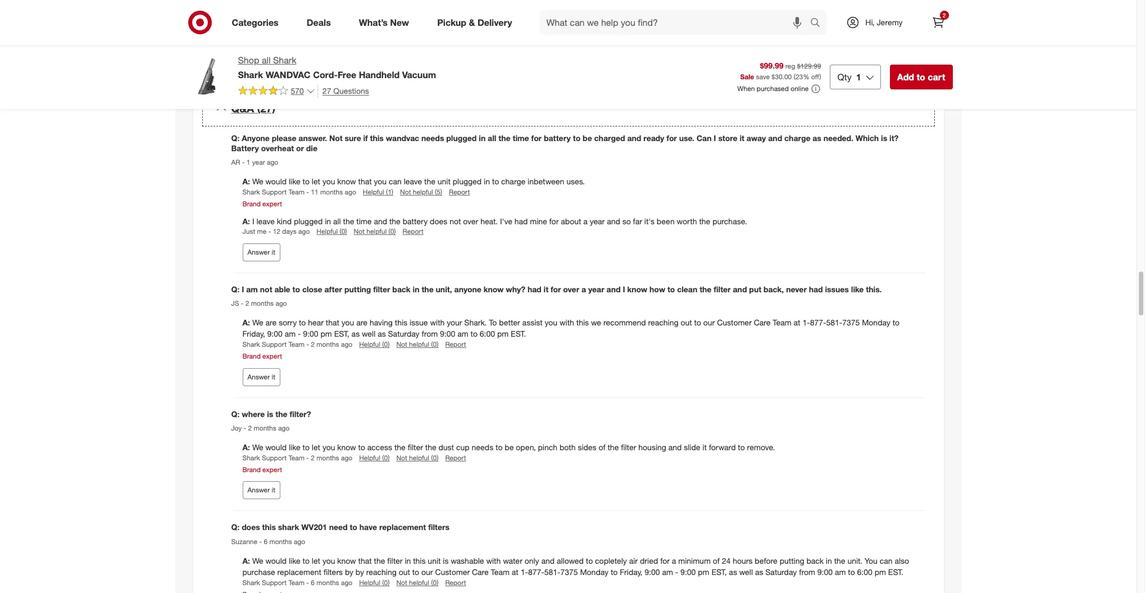 Task type: locate. For each thing, give the bounding box(es) containing it.
2 q: from the top
[[231, 284, 240, 294]]

0 horizontal spatial this
[[231, 23, 246, 33]]

charge
[[785, 133, 811, 143], [502, 177, 526, 186]]

1 brand from the top
[[243, 200, 261, 208]]

helpful  (0) button down access
[[359, 453, 390, 463]]

support down the purchase
[[262, 579, 287, 587]]

for
[[746, 12, 755, 21], [532, 133, 542, 143], [667, 133, 677, 143], [550, 216, 559, 226], [551, 284, 561, 294], [661, 556, 670, 566]]

unit
[[438, 177, 451, 186], [428, 556, 441, 566]]

team for we would like to let you know that you can leave the unit plugged in to charge inbetween uses.
[[289, 188, 305, 196]]

replacement right have
[[379, 523, 426, 532]]

had right never
[[809, 284, 823, 294]]

item for cannot
[[248, 23, 263, 33]]

2 support from the top
[[262, 340, 287, 349]]

report for we would like to let you know that the filter in this unit is washable with water only and allowed to copletely air dried for a minimum of 24 hours before putting back in the unit. you can also purchase replacement filters by by reaching out to our customer care team at 1-877-581-7375 monday to friday, 9:00 am - 9:00 pm est, as well as saturday from 9:00 am to 6:00 pm est.
[[446, 579, 466, 587]]

1 vertical spatial monday
[[581, 567, 609, 577]]

back
[[393, 284, 411, 294], [807, 556, 824, 566]]

1 horizontal spatial time
[[513, 133, 529, 143]]

not helpful  (0) button for we are sorry to hear that you are having this issue with your shark. to better assist you with this we recommend reaching out to our customer care team at 1-877-581-7375 monday to friday, 9:00 am - 9:00 pm est, as well as saturday from 9:00 am to 6:00 pm est.
[[397, 340, 439, 349]]

2 answer from the top
[[248, 372, 270, 381]]

0 vertical spatial all
[[262, 55, 271, 66]]

charge left the inbetween
[[502, 177, 526, 186]]

support for we would like to let you know that the filter in this unit is washable with water only and allowed to copletely air dried for a minimum of 24 hours before putting back in the unit. you can also purchase replacement filters by by reaching out to our customer care team at 1-877-581-7375 monday to friday, 9:00 am - 9:00 pm est, as well as saturday from 9:00 am to 6:00 pm est.
[[262, 579, 287, 587]]

store
[[719, 133, 738, 143]]

and left slide
[[669, 443, 682, 452]]

3 would from the top
[[266, 556, 287, 566]]

7375 down allowed
[[561, 567, 578, 577]]

return
[[617, 23, 638, 33]]

6 right suzanne
[[264, 537, 268, 546]]

like left this.
[[852, 284, 864, 294]]

entry down outlying
[[298, 46, 316, 55]]

0 horizontal spatial item
[[248, 23, 263, 33]]

2 vertical spatial would
[[266, 556, 287, 566]]

est.
[[511, 329, 526, 339], [889, 567, 904, 577]]

is right where
[[267, 409, 273, 419]]

0 vertical spatial expert
[[263, 200, 282, 208]]

to inside q: does this shark wv201 need to have replacement filters suzanne - 6 months ago
[[350, 523, 358, 532]]

i up just
[[252, 216, 254, 226]]

it inside q: i am not able to close after putting filter back in the unit, anyone know why? had it for over a year and i know how to clean the filter and put back, never had issues like this. js - 2 months ago
[[544, 284, 549, 294]]

joy
[[231, 424, 242, 432]]

2 vertical spatial answer
[[248, 486, 270, 494]]

- inside q: i am not able to close after putting filter back in the unit, anyone know why? had it for over a year and i know how to clean the filter and put back, never had issues like this. js - 2 months ago
[[241, 299, 244, 308]]

1 would from the top
[[266, 177, 287, 186]]

this inside this item must be returned within 90 days of the date it was purchased in store, shipped, delivered by a shipt shopper, or made ready for pickup. see the return policy
[[588, 1, 602, 10]]

saturday
[[388, 329, 420, 339], [766, 567, 797, 577]]

be inside q: anyone please answer. not sure if this wandvac needs plugged in all the time for battery to be charged and ready for use. can i store it away and charge as needed. which is it? battery overheat or die ar - 1 year ago
[[583, 133, 592, 143]]

not for we would like to let you know that you can leave the unit plugged in to charge inbetween uses.
[[400, 188, 411, 196]]

wandvac
[[266, 69, 311, 80]]

a: for we would like to let you know that you can leave the unit plugged in to charge inbetween uses.
[[243, 177, 250, 186]]

following
[[357, 23, 388, 33]]

brand expert for we are sorry to hear that you are having this issue with your shark. to better assist you with this we recommend reaching out to our customer care team at 1-877-581-7375 monday to friday, 9:00 am - 9:00 pm est, as well as saturday from 9:00 am to 6:00 pm est.
[[243, 352, 282, 361]]

1 horizontal spatial friday,
[[620, 567, 643, 577]]

1 horizontal spatial does
[[430, 216, 448, 226]]

2 would from the top
[[266, 443, 287, 452]]

cannot up minor
[[266, 23, 290, 33]]

0 vertical spatial leave
[[404, 177, 422, 186]]

(27)
[[257, 102, 276, 115]]

a: up just
[[243, 216, 250, 226]]

1 vertical spatial answer it button
[[243, 368, 281, 386]]

needed.
[[824, 133, 854, 143]]

this inside q: does this shark wv201 need to have replacement filters suzanne - 6 months ago
[[262, 523, 276, 532]]

i inside q: anyone please answer. not sure if this wandvac needs plugged in all the time for battery to be charged and ready for use. can i store it away and charge as needed. which is it? battery overheat or die ar - 1 year ago
[[714, 133, 717, 143]]

0 vertical spatial would
[[266, 177, 287, 186]]

brand expert up me at the left of page
[[243, 200, 282, 208]]

0 vertical spatial 1-
[[803, 318, 811, 327]]

well inside we would like to let you know that the filter in this unit is washable with water only and allowed to copletely air dried for a minimum of 24 hours before putting back in the unit. you can also purchase replacement filters by by reaching out to our customer care team at 1-877-581-7375 monday to friday, 9:00 am - 9:00 pm est, as well as saturday from 9:00 am to 6:00 pm est.
[[740, 567, 753, 577]]

3 answer from the top
[[248, 486, 270, 494]]

for left the pickup.
[[746, 12, 755, 21]]

forward
[[709, 443, 736, 452]]

within
[[685, 1, 706, 10]]

6:00 down the to
[[480, 329, 495, 339]]

not for we would like to let you know that the filter in this unit is washable with water only and allowed to copletely air dried for a minimum of 24 hours before putting back in the unit. you can also purchase replacement filters by by reaching out to our customer care team at 1-877-581-7375 monday to friday, 9:00 am - 9:00 pm est, as well as saturday from 9:00 am to 6:00 pm est.
[[397, 579, 407, 587]]

2 brand from the top
[[243, 352, 261, 361]]

est, inside we are sorry to hear that you are having this issue with your shark. to better assist you with this we recommend reaching out to our customer care team at 1-877-581-7375 monday to friday, 9:00 am - 9:00 pm est, as well as saturday from 9:00 am to 6:00 pm est.
[[334, 329, 350, 339]]

0 horizontal spatial filters
[[324, 567, 343, 577]]

helpful for we would like to let you know that you can leave the unit plugged in to charge inbetween uses.
[[363, 188, 384, 196]]

ready right made
[[724, 12, 744, 21]]

answer it button for we would like to let you know to access the filter the dust cup needs to be open, pinch both sides of the filter housing and slide it forward to remove.
[[243, 482, 281, 500]]

filter inside we would like to let you know that the filter in this unit is washable with water only and allowed to copletely air dried for a minimum of 24 hours before putting back in the unit. you can also purchase replacement filters by by reaching out to our customer care team at 1-877-581-7375 monday to friday, 9:00 am - 9:00 pm est, as well as saturday from 9:00 am to 6:00 pm est.
[[388, 556, 403, 566]]

0 horizontal spatial at
[[512, 567, 519, 577]]

2 brand expert from the top
[[243, 352, 282, 361]]

0 vertical spatial our
[[704, 318, 715, 327]]

we for would
[[252, 556, 263, 566]]

- inside we would like to let you know that the filter in this unit is washable with water only and allowed to copletely air dried for a minimum of 24 hours before putting back in the unit. you can also purchase replacement filters by by reaching out to our customer care team at 1-877-581-7375 monday to friday, 9:00 am - 9:00 pm est, as well as saturday from 9:00 am to 6:00 pm est.
[[676, 567, 679, 577]]

not helpful  (0) for we are sorry to hear that you are having this issue with your shark. to better assist you with this we recommend reaching out to our customer care team at 1-877-581-7375 monday to friday, 9:00 am - 9:00 pm est, as well as saturday from 9:00 am to 6:00 pm est.
[[397, 340, 439, 349]]

item up the this item cannot be shipped to the following locations:
[[298, 12, 313, 21]]

2 vertical spatial year
[[589, 284, 605, 294]]

0 vertical spatial needs
[[422, 133, 444, 143]]

0 vertical spatial of
[[738, 1, 745, 10]]

0 vertical spatial putting
[[345, 284, 371, 294]]

shop all shark shark wandvac cord-free handheld vacuum
[[238, 55, 436, 80]]

1 horizontal spatial is
[[443, 556, 449, 566]]

27
[[323, 86, 331, 95]]

days inside this item must be returned within 90 days of the date it was purchased in store, shipped, delivered by a shipt shopper, or made ready for pickup. see the return policy
[[719, 1, 736, 10]]

a:
[[243, 177, 250, 186], [243, 216, 250, 226], [243, 318, 252, 327], [243, 443, 250, 452], [243, 556, 252, 566]]

3 brand from the top
[[243, 466, 261, 474]]

6
[[264, 537, 268, 546], [311, 579, 315, 587]]

0 horizontal spatial 7375
[[561, 567, 578, 577]]

unit left washable
[[428, 556, 441, 566]]

is left washable
[[443, 556, 449, 566]]

-
[[242, 158, 245, 166], [307, 188, 309, 196], [269, 227, 271, 236], [241, 299, 244, 308], [298, 329, 301, 339], [307, 340, 309, 349], [244, 424, 246, 432], [307, 454, 309, 462], [259, 537, 262, 546], [676, 567, 679, 577], [307, 579, 309, 587]]

not for we would like to let you know to access the filter the dust cup needs to be open, pinch both sides of the filter housing and slide it forward to remove.
[[397, 454, 407, 462]]

brand expert for we would like to let you know to access the filter the dust cup needs to be open, pinch both sides of the filter housing and slide it forward to remove.
[[243, 466, 282, 474]]

also down virgin
[[418, 34, 432, 44]]

item up delivered
[[605, 1, 620, 10]]

to inside add to cart button
[[917, 71, 926, 83]]

leave up me at the left of page
[[257, 216, 275, 226]]

does down (5)
[[430, 216, 448, 226]]

over
[[463, 216, 479, 226], [564, 284, 580, 294]]

0 vertical spatial 877-
[[811, 318, 827, 327]]

7375 inside we would like to let you know that the filter in this unit is washable with water only and allowed to copletely air dried for a minimum of 24 hours before putting back in the unit. you can also purchase replacement filters by by reaching out to our customer care team at 1-877-581-7375 monday to friday, 9:00 am - 9:00 pm est, as well as saturday from 9:00 am to 6:00 pm est.
[[561, 567, 578, 577]]

expert down the sorry
[[263, 352, 282, 361]]

1 brand expert from the top
[[243, 200, 282, 208]]

we inside we are sorry to hear that you are having this issue with your shark. to better assist you with this we recommend reaching out to our customer care team at 1-877-581-7375 monday to friday, 9:00 am - 9:00 pm est, as well as saturday from 9:00 am to 6:00 pm est.
[[252, 318, 263, 327]]

2 vertical spatial let
[[312, 556, 320, 566]]

not helpful  (0) button for we would like to let you know to access the filter the dust cup needs to be open, pinch both sides of the filter housing and slide it forward to remove.
[[397, 453, 439, 463]]

0 vertical spatial brand
[[243, 200, 261, 208]]

q: inside q: anyone please answer. not sure if this wandvac needs plugged in all the time for battery to be charged and ready for use. can i store it away and charge as needed. which is it? battery overheat or die ar - 1 year ago
[[231, 133, 240, 143]]

est, inside we would like to let you know that the filter in this unit is washable with water only and allowed to copletely air dried for a minimum of 24 hours before putting back in the unit. you can also purchase replacement filters by by reaching out to our customer care team at 1-877-581-7375 monday to friday, 9:00 am - 9:00 pm est, as well as saturday from 9:00 am to 6:00 pm est.
[[712, 567, 727, 577]]

can up (1)
[[389, 177, 402, 186]]

out inside we are sorry to hear that you are having this issue with your shark. to better assist you with this we recommend reaching out to our customer care team at 1-877-581-7375 monday to friday, 9:00 am - 9:00 pm est, as well as saturday from 9:00 am to 6:00 pm est.
[[681, 318, 692, 327]]

0 horizontal spatial leave
[[257, 216, 275, 226]]

helpful
[[413, 188, 433, 196], [367, 227, 387, 236], [409, 340, 430, 349], [409, 454, 430, 462], [409, 579, 430, 587]]

1 vertical spatial 6:00
[[858, 567, 873, 577]]

2 vertical spatial answer it button
[[243, 482, 281, 500]]

know inside we would like to let you know that the filter in this unit is washable with water only and allowed to copletely air dried for a minimum of 24 hours before putting back in the unit. you can also purchase replacement filters by by reaching out to our customer care team at 1-877-581-7375 monday to friday, 9:00 am - 9:00 pm est, as well as saturday from 9:00 am to 6:00 pm est.
[[338, 556, 356, 566]]

3 let from the top
[[312, 556, 320, 566]]

report
[[449, 188, 470, 196], [403, 227, 424, 236], [446, 340, 466, 349], [446, 454, 466, 462], [446, 579, 466, 587]]

helpful  (1) button
[[363, 187, 394, 197]]

not inside button
[[400, 188, 411, 196]]

4 a: from the top
[[243, 443, 250, 452]]

6 down wv201
[[311, 579, 315, 587]]

monday down copletely
[[581, 567, 609, 577]]

well down hours
[[740, 567, 753, 577]]

in inside this item must be returned within 90 days of the date it was purchased in store, shipped, delivered by a shipt shopper, or made ready for pickup. see the return policy
[[840, 1, 846, 10]]

2 a: from the top
[[243, 216, 250, 226]]

3 q: from the top
[[231, 409, 240, 419]]

est, down after
[[334, 329, 350, 339]]

categories link
[[222, 10, 293, 35]]

est, down 24
[[712, 567, 727, 577]]

to
[[384, 12, 391, 21], [334, 23, 341, 33], [917, 71, 926, 83], [573, 133, 581, 143], [303, 177, 310, 186], [492, 177, 499, 186], [293, 284, 300, 294], [668, 284, 675, 294], [299, 318, 306, 327], [695, 318, 702, 327], [893, 318, 900, 327], [471, 329, 478, 339], [303, 443, 310, 452], [358, 443, 365, 452], [496, 443, 503, 452], [738, 443, 745, 452], [350, 523, 358, 532], [303, 556, 310, 566], [586, 556, 593, 566], [413, 567, 420, 577], [611, 567, 618, 577], [849, 567, 856, 577]]

filters
[[429, 523, 450, 532], [324, 567, 343, 577]]

also down the "samoa"
[[398, 46, 412, 55]]

3 support from the top
[[262, 454, 287, 462]]

we are sorry to hear that you are having this issue with your shark. to better assist you with this we recommend reaching out to our customer care team at 1-877-581-7375 monday to friday, 9:00 am - 9:00 pm est, as well as saturday from 9:00 am to 6:00 pm est.
[[243, 318, 900, 339]]

back up issue
[[393, 284, 411, 294]]

american
[[338, 34, 372, 44]]

this.
[[867, 284, 882, 294]]

6 inside q: does this shark wv201 need to have replacement filters suzanne - 6 months ago
[[264, 537, 268, 546]]

putting
[[345, 284, 371, 294], [780, 556, 805, 566]]

ago inside q: does this shark wv201 need to have replacement filters suzanne - 6 months ago
[[294, 537, 305, 546]]

qty 1
[[838, 71, 862, 83]]

shipped
[[353, 12, 382, 21], [303, 23, 332, 33]]

2 inside q: where is the filter? joy - 2 months ago
[[248, 424, 252, 432]]

(see
[[401, 34, 416, 44], [231, 46, 246, 55], [381, 46, 396, 55]]

had for it
[[528, 284, 542, 294]]

report button for we would like to let you know that the filter in this unit is washable with water only and allowed to copletely air dried for a minimum of 24 hours before putting back in the unit. you can also purchase replacement filters by by reaching out to our customer care team at 1-877-581-7375 monday to friday, 9:00 am - 9:00 pm est, as well as saturday from 9:00 am to 6:00 pm est.
[[446, 578, 466, 588]]

and right only
[[542, 556, 555, 566]]

helpful down having
[[359, 340, 381, 349]]

suzanne
[[231, 537, 258, 546]]

wandvac
[[386, 133, 419, 143]]

1- inside we would like to let you know that the filter in this unit is washable with water only and allowed to copletely air dried for a minimum of 24 hours before putting back in the unit. you can also purchase replacement filters by by reaching out to our customer care team at 1-877-581-7375 monday to friday, 9:00 am - 9:00 pm est, as well as saturday from 9:00 am to 6:00 pm est.
[[521, 567, 528, 577]]

by inside this item must be returned within 90 days of the date it was purchased in store, shipped, delivered by a shipt shopper, or made ready for pickup. see the return policy
[[622, 12, 631, 21]]

support down the sorry
[[262, 340, 287, 349]]

answer it button up where
[[243, 368, 281, 386]]

northern
[[508, 46, 540, 55]]

a left minimum
[[672, 556, 677, 566]]

had right i've
[[515, 216, 528, 226]]

with left water
[[487, 556, 501, 566]]

1 horizontal spatial out
[[681, 318, 692, 327]]

our inside we are sorry to hear that you are having this issue with your shark. to better assist you with this we recommend reaching out to our customer care team at 1-877-581-7375 monday to friday, 9:00 am - 9:00 pm est, as well as saturday from 9:00 am to 6:00 pm est.
[[704, 318, 715, 327]]

just me - 12 days ago
[[243, 227, 310, 236]]

all inside shop all shark shark wandvac cord-free handheld vacuum
[[262, 55, 271, 66]]

team down 'back,'
[[773, 318, 792, 327]]

1 vertical spatial 877-
[[528, 567, 545, 577]]

battery
[[544, 133, 571, 143], [403, 216, 428, 226]]

at down water
[[512, 567, 519, 577]]

ar
[[231, 158, 240, 166]]

answer
[[248, 248, 270, 256], [248, 372, 270, 381], [248, 486, 270, 494]]

1 vertical spatial needs
[[472, 443, 494, 452]]

support for we would like to let you know to access the filter the dust cup needs to be open, pinch both sides of the filter housing and slide it forward to remove.
[[262, 454, 287, 462]]

1 vertical spatial shipped
[[303, 23, 332, 33]]

a: up the purchase
[[243, 556, 252, 566]]

1 vertical spatial year
[[590, 216, 605, 226]]

customer inside we are sorry to hear that you are having this issue with your shark. to better assist you with this we recommend reaching out to our customer care team at 1-877-581-7375 monday to friday, 9:00 am - 9:00 pm est, as well as saturday from 9:00 am to 6:00 pm est.
[[717, 318, 752, 327]]

this left shark
[[262, 523, 276, 532]]

entry down u.s.,
[[467, 34, 486, 44]]

4 support from the top
[[262, 579, 287, 587]]

can
[[697, 133, 712, 143]]

4 q: from the top
[[231, 523, 240, 532]]

purchased up search
[[801, 1, 838, 10]]

i right can
[[714, 133, 717, 143]]

brand for we would like to let you know to access the filter the dust cup needs to be open, pinch both sides of the filter housing and slide it forward to remove.
[[243, 466, 261, 474]]

q: i am not able to close after putting filter back in the unit, anyone know why? had it for over a year and i know how to clean the filter and put back, never had issues like this. js - 2 months ago
[[231, 284, 882, 308]]

2 right the js
[[246, 299, 249, 308]]

what's
[[359, 17, 388, 28]]

categories
[[232, 17, 279, 28]]

me
[[257, 227, 267, 236]]

0 horizontal spatial ready
[[644, 133, 665, 143]]

would inside we would like to let you know that the filter in this unit is washable with water only and allowed to copletely air dried for a minimum of 24 hours before putting back in the unit. you can also purchase replacement filters by by reaching out to our customer care team at 1-877-581-7375 monday to friday, 9:00 am - 9:00 pm est, as well as saturday from 9:00 am to 6:00 pm est.
[[266, 556, 287, 566]]

0 vertical spatial filters
[[429, 523, 450, 532]]

1 horizontal spatial charge
[[785, 133, 811, 143]]

when
[[738, 85, 755, 93]]

not for we are sorry to hear that you are having this issue with your shark. to better assist you with this we recommend reaching out to our customer care team at 1-877-581-7375 monday to friday, 9:00 am - 9:00 pm est, as well as saturday from 9:00 am to 6:00 pm est.
[[397, 340, 407, 349]]

0 horizontal spatial shipped
[[303, 23, 332, 33]]

3 answer it from the top
[[248, 486, 275, 494]]

year inside q: i am not able to close after putting filter back in the unit, anyone know why? had it for over a year and i know how to clean the filter and put back, never had issues like this. js - 2 months ago
[[589, 284, 605, 294]]

0 horizontal spatial customer
[[435, 567, 470, 577]]

both
[[560, 443, 576, 452]]

like
[[289, 177, 301, 186], [852, 284, 864, 294], [289, 443, 301, 452], [289, 556, 301, 566]]

helpful  (0) down access
[[359, 454, 390, 462]]

back left the unit.
[[807, 556, 824, 566]]

1 support from the top
[[262, 188, 287, 196]]

we up the purchase
[[252, 556, 263, 566]]

you
[[323, 177, 335, 186], [374, 177, 387, 186], [342, 318, 354, 327], [545, 318, 558, 327], [323, 443, 335, 452], [323, 556, 335, 566]]

you
[[865, 556, 878, 566]]

0 horizontal spatial 581-
[[545, 567, 561, 577]]

2 horizontal spatial all
[[488, 133, 497, 143]]

putting inside q: i am not able to close after putting filter back in the unit, anyone know why? had it for over a year and i know how to clean the filter and put back, never had issues like this. js - 2 months ago
[[345, 284, 371, 294]]

entry
[[467, 34, 486, 44], [298, 46, 316, 55], [447, 46, 465, 55]]

q: for q: does this shark wv201 need to have replacement filters
[[231, 523, 240, 532]]

helpful  (0) for we are sorry to hear that you are having this issue with your shark. to better assist you with this we recommend reaching out to our customer care team at 1-877-581-7375 monday to friday, 9:00 am - 9:00 pm est, as well as saturday from 9:00 am to 6:00 pm est.
[[359, 340, 390, 349]]

and inside we would like to let you know that the filter in this unit is washable with water only and allowed to copletely air dried for a minimum of 24 hours before putting back in the unit. you can also purchase replacement filters by by reaching out to our customer care team at 1-877-581-7375 monday to friday, 9:00 am - 9:00 pm est, as well as saturday from 9:00 am to 6:00 pm est.
[[542, 556, 555, 566]]

0 vertical spatial time
[[513, 133, 529, 143]]

putting right 'before'
[[780, 556, 805, 566]]

1 expert from the top
[[263, 200, 282, 208]]

3 answer it button from the top
[[243, 482, 281, 500]]

as
[[813, 133, 822, 143], [352, 329, 360, 339], [378, 329, 386, 339], [729, 567, 738, 577], [756, 567, 764, 577]]

0 horizontal spatial saturday
[[388, 329, 420, 339]]

1 vertical spatial answer it
[[248, 372, 275, 381]]

1 horizontal spatial our
[[704, 318, 715, 327]]

(see down the "samoa"
[[381, 46, 396, 55]]

1 vertical spatial care
[[472, 567, 489, 577]]

with left your
[[430, 318, 445, 327]]

2 shark support team - 2 months ago from the top
[[243, 454, 353, 462]]

hours
[[733, 556, 753, 566]]

days right 90
[[719, 1, 736, 10]]

back inside q: i am not able to close after putting filter back in the unit, anyone know why? had it for over a year and i know how to clean the filter and put back, never had issues like this. js - 2 months ago
[[393, 284, 411, 294]]

0 horizontal spatial our
[[422, 567, 433, 577]]

1 vertical spatial filters
[[324, 567, 343, 577]]

1 horizontal spatial 581-
[[827, 318, 843, 327]]

unit inside we would like to let you know that the filter in this unit is washable with water only and allowed to copletely air dried for a minimum of 24 hours before putting back in the unit. you can also purchase replacement filters by by reaching out to our customer care team at 1-877-581-7375 monday to friday, 9:00 am - 9:00 pm est, as well as saturday from 9:00 am to 6:00 pm est.
[[428, 556, 441, 566]]

helpful  (0) button down having
[[359, 340, 390, 349]]

with down q: i am not able to close after putting filter back in the unit, anyone know why? had it for over a year and i know how to clean the filter and put back, never had issues like this. js - 2 months ago
[[560, 318, 575, 327]]

know
[[338, 177, 356, 186], [484, 284, 504, 294], [628, 284, 648, 294], [338, 443, 356, 452], [338, 556, 356, 566]]

needs right wandvac
[[422, 133, 444, 143]]

filters inside q: does this shark wv201 need to have replacement filters suzanne - 6 months ago
[[429, 523, 450, 532]]

0 vertical spatial plugged
[[447, 133, 477, 143]]

0 vertical spatial 6
[[264, 537, 268, 546]]

0 vertical spatial saturday
[[388, 329, 420, 339]]

1 horizontal spatial days
[[719, 1, 736, 10]]

out inside we would like to let you know that the filter in this unit is washable with water only and allowed to copletely air dried for a minimum of 24 hours before putting back in the unit. you can also purchase replacement filters by by reaching out to our customer care team at 1-877-581-7375 monday to friday, 9:00 am - 9:00 pm est, as well as saturday from 9:00 am to 6:00 pm est.
[[399, 567, 410, 577]]

0 horizontal spatial are
[[266, 318, 277, 327]]

reaching down the how
[[649, 318, 679, 327]]

can inside we would like to let you know that the filter in this unit is washable with water only and allowed to copletely air dried for a minimum of 24 hours before putting back in the unit. you can also purchase replacement filters by by reaching out to our customer care team at 1-877-581-7375 monday to friday, 9:00 am - 9:00 pm est, as well as saturday from 9:00 am to 6:00 pm est.
[[880, 556, 893, 566]]

of left date
[[738, 1, 745, 10]]

time up the inbetween
[[513, 133, 529, 143]]

time down helpful  (1) button
[[357, 216, 372, 226]]

well inside we are sorry to hear that you are having this issue with your shark. to better assist you with this we recommend reaching out to our customer care team at 1-877-581-7375 monday to friday, 9:00 am - 9:00 pm est, as well as saturday from 9:00 am to 6:00 pm est.
[[362, 329, 376, 339]]

1 vertical spatial charge
[[502, 177, 526, 186]]

1 let from the top
[[312, 177, 320, 186]]

support down q: where is the filter? joy - 2 months ago
[[262, 454, 287, 462]]

1 answer it from the top
[[248, 248, 275, 256]]

report button for we are sorry to hear that you are having this issue with your shark. to better assist you with this we recommend reaching out to our customer care team at 1-877-581-7375 monday to friday, 9:00 am - 9:00 pm est, as well as saturday from 9:00 am to 6:00 pm est.
[[446, 340, 466, 349]]

0 horizontal spatial 6:00
[[480, 329, 495, 339]]

for right dried
[[661, 556, 670, 566]]

3 expert from the top
[[263, 466, 282, 474]]

0 horizontal spatial time
[[357, 216, 372, 226]]

assist
[[523, 318, 543, 327]]

2 answer it button from the top
[[243, 368, 281, 386]]

2 expert from the top
[[263, 352, 282, 361]]

0 vertical spatial from
[[422, 329, 438, 339]]

1 horizontal spatial ready
[[724, 12, 744, 21]]

2 horizontal spatial by
[[622, 12, 631, 21]]

581- inside we are sorry to hear that you are having this issue with your shark. to better assist you with this we recommend reaching out to our customer care team at 1-877-581-7375 monday to friday, 9:00 am - 9:00 pm est, as well as saturday from 9:00 am to 6:00 pm est.
[[827, 318, 843, 327]]

helpful down 11
[[317, 227, 338, 236]]

from inside we would like to let you know that the filter in this unit is washable with water only and allowed to copletely air dried for a minimum of 24 hours before putting back in the unit. you can also purchase replacement filters by by reaching out to our customer care team at 1-877-581-7375 monday to friday, 9:00 am - 9:00 pm est, as well as saturday from 9:00 am to 6:00 pm est.
[[800, 567, 816, 577]]

know down q: does this shark wv201 need to have replacement filters suzanne - 6 months ago
[[338, 556, 356, 566]]

0 vertical spatial 7375
[[843, 318, 860, 327]]

0 vertical spatial ready
[[724, 12, 744, 21]]

pm down minimum
[[698, 567, 710, 577]]

search
[[806, 18, 833, 29]]

report button for we would like to let you know that you can leave the unit plugged in to charge inbetween uses.
[[449, 187, 470, 197]]

it inside q: anyone please answer. not sure if this wandvac needs plugged in all the time for battery to be charged and ready for use. can i store it away and charge as needed. which is it? battery overheat or die ar - 1 year ago
[[740, 133, 745, 143]]

would for we would like to let you know to access the filter the dust cup needs to be open, pinch both sides of the filter housing and slide it forward to remove.
[[266, 443, 287, 452]]

not helpful  (5)
[[400, 188, 443, 196]]

when purchased online
[[738, 85, 809, 93]]

0 horizontal spatial reaching
[[366, 567, 397, 577]]

this inside q: anyone please answer. not sure if this wandvac needs plugged in all the time for battery to be charged and ready for use. can i store it away and charge as needed. which is it? battery overheat or die ar - 1 year ago
[[370, 133, 384, 143]]

1 horizontal spatial saturday
[[766, 567, 797, 577]]

2 let from the top
[[312, 443, 320, 452]]

report button right (5)
[[449, 187, 470, 197]]

0 vertical spatial answer
[[248, 248, 270, 256]]

1 vertical spatial replacement
[[277, 567, 322, 577]]

report button for we would like to let you know to access the filter the dust cup needs to be open, pinch both sides of the filter housing and slide it forward to remove.
[[446, 453, 466, 463]]

team down shark
[[289, 579, 305, 587]]

0 vertical spatial answer it button
[[243, 243, 281, 261]]

0 horizontal spatial battery
[[403, 216, 428, 226]]

2 answer it from the top
[[248, 372, 275, 381]]

a: for i leave kind plugged in all the time and the battery does not over heat. i've had mine for about a year and so far it's been worth the purchase.
[[243, 216, 250, 226]]

helpful down access
[[359, 454, 381, 462]]

back inside we would like to let you know that the filter in this unit is washable with water only and allowed to copletely air dried for a minimum of 24 hours before putting back in the unit. you can also purchase replacement filters by by reaching out to our customer care team at 1-877-581-7375 monday to friday, 9:00 am - 9:00 pm est, as well as saturday from 9:00 am to 6:00 pm est.
[[807, 556, 824, 566]]

team left 11
[[289, 188, 305, 196]]

2 right jeremy
[[943, 12, 946, 19]]

answer up suzanne
[[248, 486, 270, 494]]

reaching inside we would like to let you know that the filter in this unit is washable with water only and allowed to copletely air dried for a minimum of 24 hours before putting back in the unit. you can also purchase replacement filters by by reaching out to our customer care team at 1-877-581-7375 monday to friday, 9:00 am - 9:00 pm est, as well as saturday from 9:00 am to 6:00 pm est.
[[366, 567, 397, 577]]

3 brand expert from the top
[[243, 466, 282, 474]]

1 vertical spatial well
[[740, 567, 753, 577]]

is inside q: where is the filter? joy - 2 months ago
[[267, 409, 273, 419]]

1 vertical spatial not
[[260, 284, 272, 294]]

0 horizontal spatial est.
[[511, 329, 526, 339]]

0 vertical spatial shipped
[[353, 12, 382, 21]]

replacement inside we would like to let you know that the filter in this unit is washable with water only and allowed to copletely air dried for a minimum of 24 hours before putting back in the unit. you can also purchase replacement filters by by reaching out to our customer care team at 1-877-581-7375 monday to friday, 9:00 am - 9:00 pm est, as well as saturday from 9:00 am to 6:00 pm est.
[[277, 567, 322, 577]]

hear
[[308, 318, 324, 327]]

1 vertical spatial of
[[599, 443, 606, 452]]

answer up where
[[248, 372, 270, 381]]

0 horizontal spatial charge
[[502, 177, 526, 186]]

care down put
[[754, 318, 771, 327]]

1 vertical spatial friday,
[[620, 567, 643, 577]]

support for we are sorry to hear that you are having this issue with your shark. to better assist you with this we recommend reaching out to our customer care team at 1-877-581-7375 monday to friday, 9:00 am - 9:00 pm est, as well as saturday from 9:00 am to 6:00 pm est.
[[262, 340, 287, 349]]

all
[[262, 55, 271, 66], [488, 133, 497, 143], [333, 216, 341, 226]]

1 horizontal spatial at
[[794, 318, 801, 327]]

1 horizontal spatial purchased
[[801, 1, 838, 10]]

returned
[[653, 1, 683, 10]]

helpful for we are sorry to hear that you are having this issue with your shark. to better assist you with this we recommend reaching out to our customer care team at 1-877-581-7375 monday to friday, 9:00 am - 9:00 pm est, as well as saturday from 9:00 am to 6:00 pm est.
[[359, 340, 381, 349]]

1 horizontal spatial shipped
[[353, 12, 382, 21]]

1 vertical spatial let
[[312, 443, 320, 452]]

q: where is the filter? joy - 2 months ago
[[231, 409, 311, 432]]

for inside this item must be returned within 90 days of the date it was purchased in store, shipped, delivered by a shipt shopper, or made ready for pickup. see the return policy
[[746, 12, 755, 21]]

2 down filter?
[[311, 454, 315, 462]]

had right why?
[[528, 284, 542, 294]]

pm down hear
[[321, 329, 332, 339]]

is inside we would like to let you know that the filter in this unit is washable with water only and allowed to copletely air dried for a minimum of 24 hours before putting back in the unit. you can also purchase replacement filters by by reaching out to our customer care team at 1-877-581-7375 monday to friday, 9:00 am - 9:00 pm est, as well as saturday from 9:00 am to 6:00 pm est.
[[443, 556, 449, 566]]

this left washable
[[413, 556, 426, 566]]

monday inside we are sorry to hear that you are having this issue with your shark. to better assist you with this we recommend reaching out to our customer care team at 1-877-581-7375 monday to friday, 9:00 am - 9:00 pm est, as well as saturday from 9:00 am to 6:00 pm est.
[[863, 318, 891, 327]]

purchased inside this item must be returned within 90 days of the date it was purchased in store, shipped, delivered by a shipt shopper, or made ready for pickup. see the return policy
[[801, 1, 838, 10]]

team inside we are sorry to hear that you are having this issue with your shark. to better assist you with this we recommend reaching out to our customer care team at 1-877-581-7375 monday to friday, 9:00 am - 9:00 pm est, as well as saturday from 9:00 am to 6:00 pm est.
[[773, 318, 792, 327]]

it inside this item must be returned within 90 days of the date it was purchased in store, shipped, delivered by a shipt shopper, or made ready for pickup. see the return policy
[[778, 1, 782, 10]]

0 horizontal spatial all
[[262, 55, 271, 66]]

this up delivered
[[588, 1, 602, 10]]

puerto
[[527, 34, 551, 44]]

q: for q: i am not able to close after putting filter back in the unit, anyone know why? had it for over a year and i know how to clean the filter and put back, never had issues like this.
[[231, 284, 240, 294]]

use.
[[680, 133, 695, 143]]

report for we would like to let you know to access the filter the dust cup needs to be open, pinch both sides of the filter housing and slide it forward to remove.
[[446, 454, 466, 462]]

1 horizontal spatial filters
[[429, 523, 450, 532]]

helpful  (1)
[[363, 188, 394, 196]]

purchased down $
[[757, 85, 789, 93]]

2 horizontal spatial with
[[560, 318, 575, 327]]

1 horizontal spatial 1-
[[803, 318, 811, 327]]

brand expert for we would like to let you know that you can leave the unit plugged in to charge inbetween uses.
[[243, 200, 282, 208]]

1 q: from the top
[[231, 133, 240, 143]]

q: inside q: does this shark wv201 need to have replacement filters suzanne - 6 months ago
[[231, 523, 240, 532]]

6:00 down you at the right bottom
[[858, 567, 873, 577]]

3 a: from the top
[[243, 318, 252, 327]]

not helpful  (0) button
[[354, 227, 396, 236], [397, 340, 439, 349], [397, 453, 439, 463], [397, 578, 439, 588]]

2 vertical spatial brand expert
[[243, 466, 282, 474]]

helpful inside helpful  (1) button
[[363, 188, 384, 196]]

like inside we would like to let you know that the filter in this unit is washable with water only and allowed to copletely air dried for a minimum of 24 hours before putting back in the unit. you can also purchase replacement filters by by reaching out to our customer care team at 1-877-581-7375 monday to friday, 9:00 am - 9:00 pm est, as well as saturday from 9:00 am to 6:00 pm est.
[[289, 556, 301, 566]]

0 vertical spatial back
[[393, 284, 411, 294]]

27 questions link
[[318, 85, 369, 98]]

1 vertical spatial item
[[298, 12, 313, 21]]

a: down battery
[[243, 177, 250, 186]]

brand for we would like to let you know that you can leave the unit plugged in to charge inbetween uses.
[[243, 200, 261, 208]]

you right assist
[[545, 318, 558, 327]]

1 a: from the top
[[243, 177, 250, 186]]

our
[[704, 318, 715, 327], [422, 567, 433, 577]]

inbetween
[[528, 177, 565, 186]]

0 vertical spatial unit
[[438, 177, 451, 186]]

1 shark support team - 2 months ago from the top
[[243, 340, 353, 349]]

0 horizontal spatial replacement
[[277, 567, 322, 577]]

1 horizontal spatial are
[[357, 318, 368, 327]]

q: inside q: i am not able to close after putting filter back in the unit, anyone know why? had it for over a year and i know how to clean the filter and put back, never had issues like this. js - 2 months ago
[[231, 284, 240, 294]]

you inside we would like to let you know that the filter in this unit is washable with water only and allowed to copletely air dried for a minimum of 24 hours before putting back in the unit. you can also purchase replacement filters by by reaching out to our customer care team at 1-877-581-7375 monday to friday, 9:00 am - 9:00 pm est, as well as saturday from 9:00 am to 6:00 pm est.
[[323, 556, 335, 566]]

item inside this item must be returned within 90 days of the date it was purchased in store, shipped, delivered by a shipt shopper, or made ready for pickup. see the return policy
[[605, 1, 620, 10]]

0 horizontal spatial from
[[422, 329, 438, 339]]

a: for we would like to let you know to access the filter the dust cup needs to be open, pinch both sides of the filter housing and slide it forward to remove.
[[243, 443, 250, 452]]

q: up the js
[[231, 284, 240, 294]]

would down q: where is the filter? joy - 2 months ago
[[266, 443, 287, 452]]

are left having
[[357, 318, 368, 327]]

not helpful  (0)
[[354, 227, 396, 236], [397, 340, 439, 349], [397, 454, 439, 462], [397, 579, 439, 587]]

monday
[[863, 318, 891, 327], [581, 567, 609, 577]]

can
[[389, 177, 402, 186], [880, 556, 893, 566]]

877- inside we are sorry to hear that you are having this issue with your shark. to better assist you with this we recommend reaching out to our customer care team at 1-877-581-7375 monday to friday, 9:00 am - 9:00 pm est, as well as saturday from 9:00 am to 6:00 pm est.
[[811, 318, 827, 327]]

in inside q: anyone please answer. not sure if this wandvac needs plugged in all the time for battery to be charged and ready for use. can i store it away and charge as needed. which is it? battery overheat or die ar - 1 year ago
[[479, 133, 486, 143]]

1 vertical spatial is
[[267, 409, 273, 419]]

filters inside we would like to let you know that the filter in this unit is washable with water only and allowed to copletely air dried for a minimum of 24 hours before putting back in the unit. you can also purchase replacement filters by by reaching out to our customer care team at 1-877-581-7375 monday to friday, 9:00 am - 9:00 pm est, as well as saturday from 9:00 am to 6:00 pm est.
[[324, 567, 343, 577]]



Task type: describe. For each thing, give the bounding box(es) containing it.
apo/fpo,
[[495, 23, 530, 33]]

regret
[[245, 12, 265, 21]]

report for we would like to let you know that you can leave the unit plugged in to charge inbetween uses.
[[449, 188, 470, 196]]

save
[[756, 73, 770, 81]]

2 vertical spatial all
[[333, 216, 341, 226]]

add
[[898, 71, 915, 83]]

team for we would like to let you know that the filter in this unit is washable with water only and allowed to copletely air dried for a minimum of 24 hours before putting back in the unit. you can also purchase replacement filters by by reaching out to our customer care team at 1-877-581-7375 monday to friday, 9:00 am - 9:00 pm est, as well as saturday from 9:00 am to 6:00 pm est.
[[289, 579, 305, 587]]

$99.99 reg $129.99 sale save $ 30.00 ( 23 % off )
[[741, 61, 822, 81]]

reaching inside we are sorry to hear that you are having this issue with your shark. to better assist you with this we recommend reaching out to our customer care team at 1-877-581-7375 monday to friday, 9:00 am - 9:00 pm est, as well as saturday from 9:00 am to 6:00 pm est.
[[649, 318, 679, 327]]

delivered
[[588, 12, 620, 21]]

copletely
[[595, 556, 627, 566]]

sides
[[578, 443, 597, 452]]

policy
[[640, 23, 661, 33]]

i left the how
[[623, 284, 626, 294]]

we would like to let you know that the filter in this unit is washable with water only and allowed to copletely air dried for a minimum of 24 hours before putting back in the unit. you can also purchase replacement filters by by reaching out to our customer care team at 1-877-581-7375 monday to friday, 9:00 am - 9:00 pm est, as well as saturday from 9:00 am to 6:00 pm est.
[[243, 556, 910, 577]]

as),
[[510, 34, 525, 44]]

expert for we would like to let you know that you can leave the unit plugged in to charge inbetween uses.
[[263, 200, 282, 208]]

1 vertical spatial time
[[357, 216, 372, 226]]

5 a: from the top
[[243, 556, 252, 566]]

months inside q: where is the filter? joy - 2 months ago
[[254, 424, 277, 432]]

also up mariana
[[248, 46, 263, 55]]

like inside q: i am not able to close after putting filter back in the unit, anyone know why? had it for over a year and i know how to clean the filter and put back, never had issues like this. js - 2 months ago
[[852, 284, 864, 294]]

7375 inside we are sorry to hear that you are having this issue with your shark. to better assist you with this we recommend reaching out to our customer care team at 1-877-581-7375 monday to friday, 9:00 am - 9:00 pm est, as well as saturday from 9:00 am to 6:00 pm est.
[[843, 318, 860, 327]]

1 horizontal spatial not
[[450, 216, 461, 226]]

virgin islands, u.s., apo/fpo, united states minor outlying islands, american samoa (see also separate entry under as), puerto rico (see also separate entry under pr), guam (see also separate entry under gu), northern mariana islands
[[231, 23, 569, 66]]

gu),
[[490, 46, 506, 55]]

q: for q: anyone please answer. not sure if this wandvac needs plugged in all the time for battery to be charged and ready for use. can i store it away and charge as needed. which is it? battery overheat or die
[[231, 133, 240, 143]]

1 vertical spatial days
[[282, 227, 297, 236]]

overheat
[[261, 143, 294, 153]]

1 horizontal spatial (see
[[381, 46, 396, 55]]

0 horizontal spatial purchased
[[757, 85, 789, 93]]

- inside q: does this shark wv201 need to have replacement filters suzanne - 6 months ago
[[259, 537, 262, 546]]

please
[[272, 133, 297, 143]]

questions
[[334, 86, 369, 95]]

pinch
[[538, 443, 558, 452]]

we down q: where is the filter? joy - 2 months ago
[[252, 443, 263, 452]]

charged
[[595, 133, 625, 143]]

- inside q: where is the filter? joy - 2 months ago
[[244, 424, 246, 432]]

q&a
[[231, 102, 254, 115]]

am inside q: i am not able to close after putting filter back in the unit, anyone know why? had it for over a year and i know how to clean the filter and put back, never had issues like this. js - 2 months ago
[[246, 284, 258, 294]]

item for must
[[605, 1, 620, 10]]

(
[[794, 73, 796, 81]]

and right charged
[[628, 133, 642, 143]]

wv201
[[302, 523, 327, 532]]

a right about
[[584, 216, 588, 226]]

mine
[[530, 216, 547, 226]]

1- inside we are sorry to hear that you are having this issue with your shark. to better assist you with this we recommend reaching out to our customer care team at 1-877-581-7375 monday to friday, 9:00 am - 9:00 pm est, as well as saturday from 9:00 am to 6:00 pm est.
[[803, 318, 811, 327]]

washable
[[451, 556, 484, 566]]

that inside we are sorry to hear that you are having this issue with your shark. to better assist you with this we recommend reaching out to our customer care team at 1-877-581-7375 monday to friday, 9:00 am - 9:00 pm est, as well as saturday from 9:00 am to 6:00 pm est.
[[326, 318, 340, 327]]

6:00 inside we would like to let you know that the filter in this unit is washable with water only and allowed to copletely air dried for a minimum of 24 hours before putting back in the unit. you can also purchase replacement filters by by reaching out to our customer care team at 1-877-581-7375 monday to friday, 9:00 am - 9:00 pm est, as well as saturday from 9:00 am to 6:00 pm est.
[[858, 567, 873, 577]]

you up shark support team - 11 months ago
[[323, 177, 335, 186]]

0 horizontal spatial can
[[389, 177, 402, 186]]

of inside this item must be returned within 90 days of the date it was purchased in store, shipped, delivered by a shipt shopper, or made ready for pickup. see the return policy
[[738, 1, 745, 10]]

6:00 inside we are sorry to hear that you are having this issue with your shark. to better assist you with this we recommend reaching out to our customer care team at 1-877-581-7375 monday to friday, 9:00 am - 9:00 pm est, as well as saturday from 9:00 am to 6:00 pm est.
[[480, 329, 495, 339]]

better
[[499, 318, 520, 327]]

what's new link
[[350, 10, 423, 35]]

months inside q: does this shark wv201 need to have replacement filters suzanne - 6 months ago
[[270, 537, 292, 546]]

care inside we are sorry to hear that you are having this issue with your shark. to better assist you with this we recommend reaching out to our customer care team at 1-877-581-7375 monday to friday, 9:00 am - 9:00 pm est, as well as saturday from 9:00 am to 6:00 pm est.
[[754, 318, 771, 327]]

not helpful  (0) for we would like to let you know that the filter in this unit is washable with water only and allowed to copletely air dried for a minimum of 24 hours before putting back in the unit. you can also purchase replacement filters by by reaching out to our customer care team at 1-877-581-7375 monday to friday, 9:00 am - 9:00 pm est, as well as saturday from 9:00 am to 6:00 pm est.
[[397, 579, 439, 587]]

What can we help you find? suggestions appear below search field
[[540, 10, 814, 35]]

570 link
[[238, 85, 315, 99]]

- inside q: anyone please answer. not sure if this wandvac needs plugged in all the time for battery to be charged and ready for use. can i store it away and charge as needed. which is it? battery overheat or die ar - 1 year ago
[[242, 158, 245, 166]]

remove.
[[748, 443, 775, 452]]

put
[[750, 284, 762, 294]]

for down "q&a (27)" dropdown button
[[532, 133, 542, 143]]

mariana
[[231, 57, 260, 66]]

this for this item cannot be shipped to the following locations:
[[231, 23, 246, 33]]

this left issue
[[395, 318, 408, 327]]

replacement inside q: does this shark wv201 need to have replacement filters suzanne - 6 months ago
[[379, 523, 426, 532]]

answer it button for we are sorry to hear that you are having this issue with your shark. to better assist you with this we recommend reaching out to our customer care team at 1-877-581-7375 monday to friday, 9:00 am - 9:00 pm est, as well as saturday from 9:00 am to 6:00 pm est.
[[243, 368, 281, 386]]

shark.
[[465, 318, 487, 327]]

(1)
[[386, 188, 394, 196]]

shark for we would like to let you know that you can leave the unit plugged in to charge inbetween uses.
[[243, 188, 260, 196]]

expert for we would like to let you know to access the filter the dust cup needs to be open, pinch both sides of the filter housing and slide it forward to remove.
[[263, 466, 282, 474]]

helpful for we would like to let you know that you can leave the unit plugged in to charge inbetween uses.
[[413, 188, 433, 196]]

team for we are sorry to hear that you are having this issue with your shark. to better assist you with this we recommend reaching out to our customer care team at 1-877-581-7375 monday to friday, 9:00 am - 9:00 pm est, as well as saturday from 9:00 am to 6:00 pm est.
[[289, 340, 305, 349]]

ready inside this item must be returned within 90 days of the date it was purchased in store, shipped, delivered by a shipt shopper, or made ready for pickup. see the return policy
[[724, 12, 744, 21]]

our inside we would like to let you know that the filter in this unit is washable with water only and allowed to copletely air dried for a minimum of 24 hours before putting back in the unit. you can also purchase replacement filters by by reaching out to our customer care team at 1-877-581-7375 monday to friday, 9:00 am - 9:00 pm est, as well as saturday from 9:00 am to 6:00 pm est.
[[422, 567, 433, 577]]

far
[[633, 216, 643, 226]]

and left so
[[607, 216, 621, 226]]

and up recommend
[[607, 284, 621, 294]]

separate down virgin
[[415, 46, 445, 55]]

that inside we would like to let you know that the filter in this unit is washable with water only and allowed to copletely air dried for a minimum of 24 hours before putting back in the unit. you can also purchase replacement filters by by reaching out to our customer care team at 1-877-581-7375 monday to friday, 9:00 am - 9:00 pm est, as well as saturday from 9:00 am to 6:00 pm est.
[[358, 556, 372, 566]]

this for this item must be returned within 90 days of the date it was purchased in store, shipped, delivered by a shipt shopper, or made ready for pickup. see the return policy
[[588, 1, 602, 10]]

for right 'mine'
[[550, 216, 559, 226]]

needs inside q: anyone please answer. not sure if this wandvac needs plugged in all the time for battery to be charged and ready for use. can i store it away and charge as needed. which is it? battery overheat or die ar - 1 year ago
[[422, 133, 444, 143]]

this left we
[[577, 318, 589, 327]]

pickup.
[[757, 12, 783, 21]]

helpful  (0) down 11
[[317, 227, 347, 236]]

shark for we are sorry to hear that you are having this issue with your shark. to better assist you with this we recommend reaching out to our customer care team at 1-877-581-7375 monday to friday, 9:00 am - 9:00 pm est, as well as saturday from 9:00 am to 6:00 pm est.
[[243, 340, 260, 349]]

not helpful  (5) button
[[400, 187, 443, 197]]

shipt
[[639, 12, 658, 21]]

battery
[[231, 143, 259, 153]]

ago inside q: anyone please answer. not sure if this wandvac needs plugged in all the time for battery to be charged and ready for use. can i store it away and charge as needed. which is it? battery overheat or die ar - 1 year ago
[[267, 158, 278, 166]]

your
[[447, 318, 462, 327]]

$
[[772, 73, 775, 81]]

helpful  (0) button for we would like to let you know to access the filter the dust cup needs to be open, pinch both sides of the filter housing and slide it forward to remove.
[[359, 453, 390, 463]]

minimum
[[679, 556, 711, 566]]

the inside q: where is the filter? joy - 2 months ago
[[276, 409, 288, 419]]

i left able
[[242, 284, 244, 294]]

0 vertical spatial cannot
[[316, 12, 340, 21]]

answer.
[[299, 133, 327, 143]]

helpful  (0) for we would like to let you know that the filter in this unit is washable with water only and allowed to copletely air dried for a minimum of 24 hours before putting back in the unit. you can also purchase replacement filters by by reaching out to our customer care team at 1-877-581-7375 monday to friday, 9:00 am - 9:00 pm est, as well as saturday from 9:00 am to 6:00 pm est.
[[359, 579, 390, 587]]

be up outlying
[[292, 23, 301, 33]]

or inside q: anyone please answer. not sure if this wandvac needs plugged in all the time for battery to be charged and ready for use. can i store it away and charge as needed. which is it? battery overheat or die ar - 1 year ago
[[296, 143, 304, 153]]

friday, inside we would like to let you know that the filter in this unit is washable with water only and allowed to copletely air dried for a minimum of 24 hours before putting back in the unit. you can also purchase replacement filters by by reaching out to our customer care team at 1-877-581-7375 monday to friday, 9:00 am - 9:00 pm est, as well as saturday from 9:00 am to 6:00 pm est.
[[620, 567, 643, 577]]

0 vertical spatial over
[[463, 216, 479, 226]]

and right away
[[769, 133, 783, 143]]

not helpful  (0) button for we would like to let you know that the filter in this unit is washable with water only and allowed to copletely air dried for a minimum of 24 hours before putting back in the unit. you can also purchase replacement filters by by reaching out to our customer care team at 1-877-581-7375 monday to friday, 9:00 am - 9:00 pm est, as well as saturday from 9:00 am to 6:00 pm est.
[[397, 578, 439, 588]]

it?
[[890, 133, 899, 143]]

you right hear
[[342, 318, 354, 327]]

shark for we would like to let you know to access the filter the dust cup needs to be open, pinch both sides of the filter housing and slide it forward to remove.
[[243, 454, 260, 462]]

know down sure
[[338, 177, 356, 186]]

the inside q: anyone please answer. not sure if this wandvac needs plugged in all the time for battery to be charged and ready for use. can i store it away and charge as needed. which is it? battery overheat or die ar - 1 year ago
[[499, 133, 511, 143]]

team for we would like to let you know to access the filter the dust cup needs to be open, pinch both sides of the filter housing and slide it forward to remove.
[[289, 454, 305, 462]]

q: for q: where is the filter?
[[231, 409, 240, 419]]

reg
[[786, 62, 796, 71]]

let for that
[[312, 177, 320, 186]]

1 vertical spatial plugged
[[453, 177, 482, 186]]

add to cart
[[898, 71, 946, 83]]

having
[[370, 318, 393, 327]]

or inside this item must be returned within 90 days of the date it was purchased in store, shipped, delivered by a shipt shopper, or made ready for pickup. see the return policy
[[693, 12, 700, 21]]

know left why?
[[484, 284, 504, 294]]

ago inside q: i am not able to close after putting filter back in the unit, anyone know why? had it for over a year and i know how to clean the filter and put back, never had issues like this. js - 2 months ago
[[276, 299, 287, 308]]

this up outlying
[[283, 12, 296, 21]]

pm down you at the right bottom
[[875, 567, 887, 577]]

heat.
[[481, 216, 498, 226]]

separate down pickup
[[435, 34, 465, 44]]

answer it for we would like to let you know to access the filter the dust cup needs to be open, pinch both sides of the filter housing and slide it forward to remove.
[[248, 486, 275, 494]]

allowed
[[557, 556, 584, 566]]

free
[[338, 69, 357, 80]]

boxes.
[[406, 12, 430, 21]]

q&a (27) button
[[202, 91, 935, 127]]

let inside we would like to let you know that the filter in this unit is washable with water only and allowed to copletely air dried for a minimum of 24 hours before putting back in the unit. you can also purchase replacement filters by by reaching out to our customer care team at 1-877-581-7375 monday to friday, 9:00 am - 9:00 pm est, as well as saturday from 9:00 am to 6:00 pm est.
[[312, 556, 320, 566]]

all inside q: anyone please answer. not sure if this wandvac needs plugged in all the time for battery to be charged and ready for use. can i store it away and charge as needed. which is it? battery overheat or die ar - 1 year ago
[[488, 133, 497, 143]]

0 horizontal spatial entry
[[298, 46, 316, 55]]

only
[[525, 556, 540, 566]]

report down not helpful  (5) button
[[403, 227, 424, 236]]

under up gu),
[[488, 34, 508, 44]]

2 horizontal spatial entry
[[467, 34, 486, 44]]

year inside q: anyone please answer. not sure if this wandvac needs plugged in all the time for battery to be charged and ready for use. can i store it away and charge as needed. which is it? battery overheat or die ar - 1 year ago
[[252, 158, 265, 166]]

0 horizontal spatial by
[[345, 567, 354, 577]]

u.s.,
[[477, 23, 492, 33]]

1 vertical spatial cannot
[[266, 23, 290, 33]]

shark support team - 2 months ago for able
[[243, 340, 353, 349]]

care inside we would like to let you know that the filter in this unit is washable with water only and allowed to copletely air dried for a minimum of 24 hours before putting back in the unit. you can also purchase replacement filters by by reaching out to our customer care team at 1-877-581-7375 monday to friday, 9:00 am - 9:00 pm est, as well as saturday from 9:00 am to 6:00 pm est.
[[472, 567, 489, 577]]

helpful  (0) for we would like to let you know to access the filter the dust cup needs to be open, pinch both sides of the filter housing and slide it forward to remove.
[[359, 454, 390, 462]]

you left access
[[323, 443, 335, 452]]

helpful  (0) button for we would like to let you know that the filter in this unit is washable with water only and allowed to copletely air dried for a minimum of 24 hours before putting back in the unit. you can also purchase replacement filters by by reaching out to our customer care team at 1-877-581-7375 monday to friday, 9:00 am - 9:00 pm est, as well as saturday from 9:00 am to 6:00 pm est.
[[359, 578, 390, 588]]

under left "pr)," on the top left of the page
[[318, 46, 338, 55]]

helpful for we would like to let you know to access the filter the dust cup needs to be open, pinch both sides of the filter housing and slide it forward to remove.
[[409, 454, 430, 462]]

virgin
[[426, 23, 446, 33]]

samoa
[[374, 34, 399, 44]]

0 vertical spatial islands,
[[448, 23, 475, 33]]

filter?
[[290, 409, 311, 419]]

sure
[[345, 133, 361, 143]]

recommend
[[604, 318, 646, 327]]

saturday inside we are sorry to hear that you are having this issue with your shark. to better assist you with this we recommend reaching out to our customer care team at 1-877-581-7375 monday to friday, 9:00 am - 9:00 pm est, as well as saturday from 9:00 am to 6:00 pm est.
[[388, 329, 420, 339]]

90
[[708, 1, 717, 10]]

1 horizontal spatial 1
[[857, 71, 862, 83]]

and down helpful  (1) button
[[374, 216, 387, 226]]

cup
[[456, 443, 470, 452]]

helpful for we are sorry to hear that you are having this issue with your shark. to better assist you with this we recommend reaching out to our customer care team at 1-877-581-7375 monday to friday, 9:00 am - 9:00 pm est, as well as saturday from 9:00 am to 6:00 pm est.
[[409, 340, 430, 349]]

a inside q: i am not able to close after putting filter back in the unit, anyone know why? had it for over a year and i know how to clean the filter and put back, never had issues like this. js - 2 months ago
[[582, 284, 586, 294]]

cord-
[[313, 69, 338, 80]]

separate up islands
[[265, 46, 296, 55]]

team inside we would like to let you know that the filter in this unit is washable with water only and allowed to copletely air dried for a minimum of 24 hours before putting back in the unit. you can also purchase replacement filters by by reaching out to our customer care team at 1-877-581-7375 monday to friday, 9:00 am - 9:00 pm est, as well as saturday from 9:00 am to 6:00 pm est.
[[491, 567, 510, 577]]

1 vertical spatial leave
[[257, 216, 275, 226]]

able
[[275, 284, 290, 294]]

1 vertical spatial islands,
[[309, 34, 336, 44]]

purchase
[[243, 567, 275, 577]]

1 horizontal spatial needs
[[472, 443, 494, 452]]

877- inside we would like to let you know that the filter in this unit is washable with water only and allowed to copletely air dried for a minimum of 24 hours before putting back in the unit. you can also purchase replacement filters by by reaching out to our customer care team at 1-877-581-7375 monday to friday, 9:00 am - 9:00 pm est, as well as saturday from 9:00 am to 6:00 pm est.
[[528, 567, 545, 577]]

shopper,
[[660, 12, 690, 21]]

not inside q: anyone please answer. not sure if this wandvac needs plugged in all the time for battery to be charged and ready for use. can i store it away and charge as needed. which is it? battery overheat or die ar - 1 year ago
[[329, 133, 343, 143]]

shark support team - 11 months ago
[[243, 188, 356, 196]]

support for we would like to let you know that you can leave the unit plugged in to charge inbetween uses.
[[262, 188, 287, 196]]

under left gu),
[[468, 46, 488, 55]]

to inside q: anyone please answer. not sure if this wandvac needs plugged in all the time for battery to be charged and ready for use. can i store it away and charge as needed. which is it? battery overheat or die ar - 1 year ago
[[573, 133, 581, 143]]

in inside q: i am not able to close after putting filter back in the unit, anyone know why? had it for over a year and i know how to clean the filter and put back, never had issues like this. js - 2 months ago
[[413, 284, 420, 294]]

est. inside we are sorry to hear that you are having this issue with your shark. to better assist you with this we recommend reaching out to our customer care team at 1-877-581-7375 monday to friday, 9:00 am - 9:00 pm est, as well as saturday from 9:00 am to 6:00 pm est.
[[511, 329, 526, 339]]

from inside we are sorry to hear that you are having this issue with your shark. to better assist you with this we recommend reaching out to our customer care team at 1-877-581-7375 monday to friday, 9:00 am - 9:00 pm est, as well as saturday from 9:00 am to 6:00 pm est.
[[422, 329, 438, 339]]

would for we would like to let you know that you can leave the unit plugged in to charge inbetween uses.
[[266, 177, 287, 186]]

1 vertical spatial 6
[[311, 579, 315, 587]]

1 horizontal spatial entry
[[447, 46, 465, 55]]

helpful for we would like to let you know to access the filter the dust cup needs to be open, pinch both sides of the filter housing and slide it forward to remove.
[[359, 454, 381, 462]]

helpful for we would like to let you know that the filter in this unit is washable with water only and allowed to copletely air dried for a minimum of 24 hours before putting back in the unit. you can also purchase replacement filters by by reaching out to our customer care team at 1-877-581-7375 monday to friday, 9:00 am - 9:00 pm est, as well as saturday from 9:00 am to 6:00 pm est.
[[409, 579, 430, 587]]

at inside we are sorry to hear that you are having this issue with your shark. to better assist you with this we recommend reaching out to our customer care team at 1-877-581-7375 monday to friday, 9:00 am - 9:00 pm est, as well as saturday from 9:00 am to 6:00 pm est.
[[794, 318, 801, 327]]

that up helpful  (1) on the top left of the page
[[358, 177, 372, 186]]

1 answer it button from the top
[[243, 243, 281, 261]]

brand for we are sorry to hear that you are having this issue with your shark. to better assist you with this we recommend reaching out to our customer care team at 1-877-581-7375 monday to friday, 9:00 am - 9:00 pm est, as well as saturday from 9:00 am to 6:00 pm est.
[[243, 352, 261, 361]]

made
[[702, 12, 722, 21]]

let for to
[[312, 443, 320, 452]]

uses.
[[567, 177, 585, 186]]

deals link
[[297, 10, 345, 35]]

0 horizontal spatial (see
[[231, 46, 246, 55]]

clean
[[678, 284, 698, 294]]

report button down not helpful  (5) button
[[403, 227, 424, 236]]

a: we would like to let you know to access the filter the dust cup needs to be open, pinch both sides of the filter housing and slide it forward to remove.
[[243, 443, 775, 452]]

year for the
[[590, 216, 605, 226]]

we for are
[[252, 318, 263, 327]]

expert for we are sorry to hear that you are having this issue with your shark. to better assist you with this we recommend reaching out to our customer care team at 1-877-581-7375 monday to friday, 9:00 am - 9:00 pm est, as well as saturday from 9:00 am to 6:00 pm est.
[[263, 352, 282, 361]]

not inside q: i am not able to close after putting filter back in the unit, anyone know why? had it for over a year and i know how to clean the filter and put back, never had issues like this. js - 2 months ago
[[260, 284, 272, 294]]

0 horizontal spatial with
[[430, 318, 445, 327]]

close
[[302, 284, 322, 294]]

shark
[[278, 523, 299, 532]]

this item must be returned within 90 days of the date it was purchased in store, shipped, delivered by a shipt shopper, or made ready for pickup. see the return policy
[[588, 1, 901, 33]]

helpful for we would like to let you know that the filter in this unit is washable with water only and allowed to copletely air dried for a minimum of 24 hours before putting back in the unit. you can also purchase replacement filters by by reaching out to our customer care team at 1-877-581-7375 monday to friday, 9:00 am - 9:00 pm est, as well as saturday from 9:00 am to 6:00 pm est.
[[359, 579, 381, 587]]

customer inside we would like to let you know that the filter in this unit is washable with water only and allowed to copletely air dried for a minimum of 24 hours before putting back in the unit. you can also purchase replacement filters by by reaching out to our customer care team at 1-877-581-7375 monday to friday, 9:00 am - 9:00 pm est, as well as saturday from 9:00 am to 6:00 pm est.
[[435, 567, 470, 577]]

report for we are sorry to hear that you are having this issue with your shark. to better assist you with this we recommend reaching out to our customer care team at 1-877-581-7375 monday to friday, 9:00 am - 9:00 pm est, as well as saturday from 9:00 am to 6:00 pm est.
[[446, 340, 466, 349]]

charge inside q: anyone please answer. not sure if this wandvac needs plugged in all the time for battery to be charged and ready for use. can i store it away and charge as needed. which is it? battery overheat or die ar - 1 year ago
[[785, 133, 811, 143]]

not helpful  (0) for we would like to let you know to access the filter the dust cup needs to be open, pinch both sides of the filter housing and slide it forward to remove.
[[397, 454, 439, 462]]

be up the this item cannot be shipped to the following locations:
[[342, 12, 351, 21]]

$129.99
[[798, 62, 822, 71]]

does inside q: does this shark wv201 need to have replacement filters suzanne - 6 months ago
[[242, 523, 260, 532]]

2 inside 2 link
[[943, 12, 946, 19]]

outlying
[[278, 34, 307, 44]]

image of shark wandvac cord-free handheld vacuum image
[[184, 54, 229, 99]]

you up helpful  (1) on the top left of the page
[[374, 177, 387, 186]]

for left use.
[[667, 133, 677, 143]]

unit,
[[436, 284, 452, 294]]

battery inside q: anyone please answer. not sure if this wandvac needs plugged in all the time for battery to be charged and ready for use. can i store it away and charge as needed. which is it? battery overheat or die ar - 1 year ago
[[544, 133, 571, 143]]

2 link
[[926, 10, 951, 35]]

shark support team - 2 months ago for filter?
[[243, 454, 353, 462]]

be inside this item must be returned within 90 days of the date it was purchased in store, shipped, delivered by a shipt shopper, or made ready for pickup. see the return policy
[[642, 1, 651, 10]]

time inside q: anyone please answer. not sure if this wandvac needs plugged in all the time for battery to be charged and ready for use. can i store it away and charge as needed. which is it? battery overheat or die ar - 1 year ago
[[513, 133, 529, 143]]

1 answer from the top
[[248, 248, 270, 256]]

like down filter?
[[289, 443, 301, 452]]

pr),
[[341, 46, 355, 55]]

pm down better
[[498, 329, 509, 339]]

0 horizontal spatial of
[[599, 443, 606, 452]]

after
[[325, 284, 342, 294]]

est. inside we would like to let you know that the filter in this unit is washable with water only and allowed to copletely air dried for a minimum of 24 hours before putting back in the unit. you can also purchase replacement filters by by reaching out to our customer care team at 1-877-581-7375 monday to friday, 9:00 am - 9:00 pm est, as well as saturday from 9:00 am to 6:00 pm est.
[[889, 567, 904, 577]]

and left put
[[733, 284, 747, 294]]

$99.99
[[761, 61, 784, 71]]

year for back
[[589, 284, 605, 294]]

answer for we would like to let you know to access the filter the dust cup needs to be open, pinch both sides of the filter housing and slide it forward to remove.
[[248, 486, 270, 494]]

return policy link
[[617, 23, 661, 33]]

shark for we would like to let you know that the filter in this unit is washable with water only and allowed to copletely air dried for a minimum of 24 hours before putting back in the unit. you can also purchase replacement filters by by reaching out to our customer care team at 1-877-581-7375 monday to friday, 9:00 am - 9:00 pm est, as well as saturday from 9:00 am to 6:00 pm est.
[[243, 579, 260, 587]]

1 are from the left
[[266, 318, 277, 327]]

it's
[[645, 216, 655, 226]]

know left access
[[338, 443, 356, 452]]

helpful  (0) button for we are sorry to hear that you are having this issue with your shark. to better assist you with this we recommend reaching out to our customer care team at 1-877-581-7375 monday to friday, 9:00 am - 9:00 pm est, as well as saturday from 9:00 am to 6:00 pm est.
[[359, 340, 390, 349]]

purchase.
[[713, 216, 748, 226]]

off
[[812, 73, 820, 81]]

delivery
[[478, 17, 513, 28]]

at inside we would like to let you know that the filter in this unit is washable with water only and allowed to copletely air dried for a minimum of 24 hours before putting back in the unit. you can also purchase replacement filters by by reaching out to our customer care team at 1-877-581-7375 monday to friday, 9:00 am - 9:00 pm est, as well as saturday from 9:00 am to 6:00 pm est.
[[512, 567, 519, 577]]

must
[[622, 1, 640, 10]]

&
[[469, 17, 475, 28]]

2 are from the left
[[357, 318, 368, 327]]

deals
[[307, 17, 331, 28]]

ago inside q: where is the filter? joy - 2 months ago
[[278, 424, 290, 432]]

for inside q: i am not able to close after putting filter back in the unit, anyone know why? had it for over a year and i know how to clean the filter and put back, never had issues like this. js - 2 months ago
[[551, 284, 561, 294]]

helpful  (0) button down 11
[[317, 227, 347, 236]]

had for mine
[[515, 216, 528, 226]]

states
[[231, 34, 254, 44]]

before
[[755, 556, 778, 566]]

0 vertical spatial does
[[430, 216, 448, 226]]

with inside we would like to let you know that the filter in this unit is washable with water only and allowed to copletely air dried for a minimum of 24 hours before putting back in the unit. you can also purchase replacement filters by by reaching out to our customer care team at 1-877-581-7375 monday to friday, 9:00 am - 9:00 pm est, as well as saturday from 9:00 am to 6:00 pm est.
[[487, 556, 501, 566]]

1 horizontal spatial by
[[356, 567, 364, 577]]

1 horizontal spatial item
[[298, 12, 313, 21]]

this inside we would like to let you know that the filter in this unit is washable with water only and allowed to copletely air dried for a minimum of 24 hours before putting back in the unit. you can also purchase replacement filters by by reaching out to our customer care team at 1-877-581-7375 monday to friday, 9:00 am - 9:00 pm est, as well as saturday from 9:00 am to 6:00 pm est.
[[413, 556, 426, 566]]

which
[[856, 133, 879, 143]]

2 horizontal spatial (see
[[401, 34, 416, 44]]

be left "open,"
[[505, 443, 514, 452]]

we for regret
[[231, 12, 242, 21]]

answer for we are sorry to hear that you are having this issue with your shark. to better assist you with this we recommend reaching out to our customer care team at 1-877-581-7375 monday to friday, 9:00 am - 9:00 pm est, as well as saturday from 9:00 am to 6:00 pm est.
[[248, 372, 270, 381]]

- inside we are sorry to hear that you are having this issue with your shark. to better assist you with this we recommend reaching out to our customer care team at 1-877-581-7375 monday to friday, 9:00 am - 9:00 pm est, as well as saturday from 9:00 am to 6:00 pm est.
[[298, 329, 301, 339]]

saturday inside we would like to let you know that the filter in this unit is washable with water only and allowed to copletely air dried for a minimum of 24 hours before putting back in the unit. you can also purchase replacement filters by by reaching out to our customer care team at 1-877-581-7375 monday to friday, 9:00 am - 9:00 pm est, as well as saturday from 9:00 am to 6:00 pm est.
[[766, 567, 797, 577]]

for inside we would like to let you know that the filter in this unit is washable with water only and allowed to copletely air dried for a minimum of 24 hours before putting back in the unit. you can also purchase replacement filters by by reaching out to our customer care team at 1-877-581-7375 monday to friday, 9:00 am - 9:00 pm est, as well as saturday from 9:00 am to 6:00 pm est.
[[661, 556, 670, 566]]

2 down hear
[[311, 340, 315, 349]]

of inside we would like to let you know that the filter in this unit is washable with water only and allowed to copletely air dried for a minimum of 24 hours before putting back in the unit. you can also purchase replacement filters by by reaching out to our customer care team at 1-877-581-7375 monday to friday, 9:00 am - 9:00 pm est, as well as saturday from 9:00 am to 6:00 pm est.
[[713, 556, 720, 566]]

is inside q: anyone please answer. not sure if this wandvac needs plugged in all the time for battery to be charged and ready for use. can i store it away and charge as needed. which is it? battery overheat or die ar - 1 year ago
[[882, 133, 888, 143]]

like up shark support team - 11 months ago
[[289, 177, 301, 186]]

1 inside q: anyone please answer. not sure if this wandvac needs plugged in all the time for battery to be charged and ready for use. can i store it away and charge as needed. which is it? battery overheat or die ar - 1 year ago
[[247, 158, 250, 166]]

answer it for we are sorry to hear that you are having this issue with your shark. to better assist you with this we recommend reaching out to our customer care team at 1-877-581-7375 monday to friday, 9:00 am - 9:00 pm est, as well as saturday from 9:00 am to 6:00 pm est.
[[248, 372, 275, 381]]

know left the how
[[628, 284, 648, 294]]

months inside q: i am not able to close after putting filter back in the unit, anyone know why? had it for over a year and i know how to clean the filter and put back, never had issues like this. js - 2 months ago
[[251, 299, 274, 308]]

we down battery
[[252, 177, 263, 186]]

just
[[243, 227, 255, 236]]

a inside we would like to let you know that the filter in this unit is washable with water only and allowed to copletely air dried for a minimum of 24 hours before putting back in the unit. you can also purchase replacement filters by by reaching out to our customer care team at 1-877-581-7375 monday to friday, 9:00 am - 9:00 pm est, as well as saturday from 9:00 am to 6:00 pm est.
[[672, 556, 677, 566]]

2 vertical spatial plugged
[[294, 216, 323, 226]]

over inside q: i am not able to close after putting filter back in the unit, anyone know why? had it for over a year and i know how to clean the filter and put back, never had issues like this. js - 2 months ago
[[564, 284, 580, 294]]

if
[[364, 133, 368, 143]]

friday, inside we are sorry to hear that you are having this issue with your shark. to better assist you with this we recommend reaching out to our customer care team at 1-877-581-7375 monday to friday, 9:00 am - 9:00 pm est, as well as saturday from 9:00 am to 6:00 pm est.
[[243, 329, 265, 339]]

that right regret
[[268, 12, 281, 21]]

as inside q: anyone please answer. not sure if this wandvac needs plugged in all the time for battery to be charged and ready for use. can i store it away and charge as needed. which is it? battery overheat or die ar - 1 year ago
[[813, 133, 822, 143]]



Task type: vqa. For each thing, say whether or not it's contained in the screenshot.
4th More info from the bottom
no



